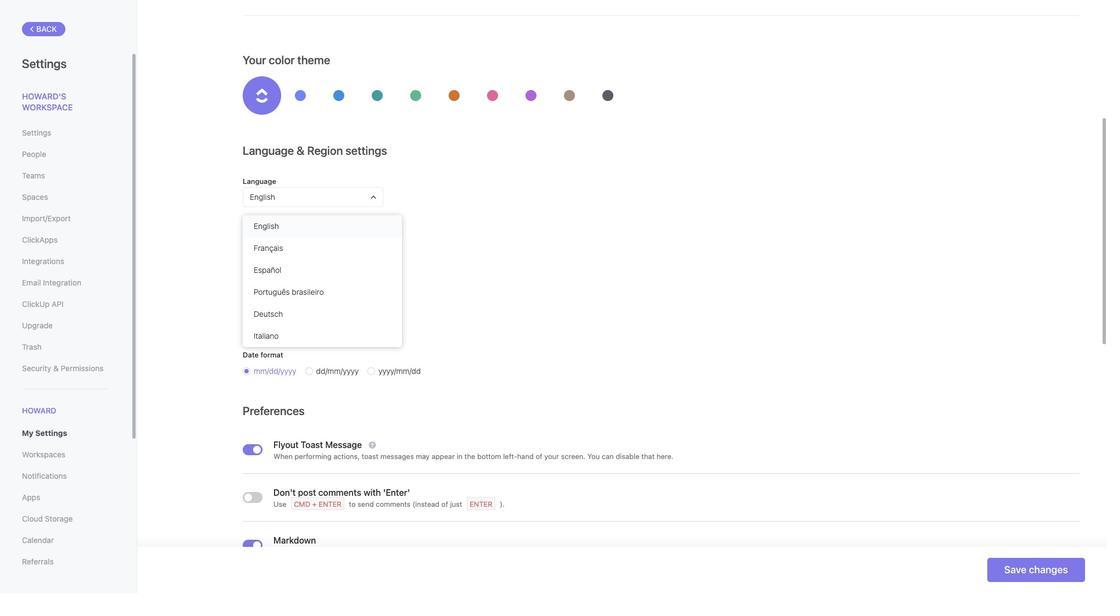 Task type: locate. For each thing, give the bounding box(es) containing it.
timezone up français
[[243, 219, 276, 228]]

you
[[588, 452, 600, 461]]

comments down 'enter'
[[376, 500, 411, 509]]

1 vertical spatial english
[[254, 221, 279, 231]]

português brasileiro
[[254, 287, 324, 297]]

to
[[349, 500, 356, 509]]

send
[[358, 500, 374, 509]]

left-
[[503, 452, 518, 461]]

0 vertical spatial changes
[[328, 256, 355, 264]]

0 vertical spatial format
[[262, 314, 284, 323]]

in
[[457, 452, 463, 461]]

referrals
[[22, 557, 54, 567]]

language
[[243, 144, 294, 157], [243, 177, 276, 186]]

flyout toast message
[[274, 440, 364, 450]]

settings up people
[[22, 128, 51, 137]]

message
[[326, 440, 362, 450]]

&
[[297, 144, 305, 157], [53, 364, 59, 373]]

the right in
[[465, 452, 476, 461]]

format for time format
[[262, 314, 284, 323]]

brasileiro
[[292, 287, 324, 297]]

of left your
[[536, 452, 543, 461]]

howard's workspace
[[22, 91, 73, 112]]

api
[[52, 299, 64, 309]]

español
[[254, 265, 282, 275]]

import/export link
[[22, 209, 109, 228]]

clickapps
[[22, 235, 58, 245]]

howard's
[[22, 91, 66, 101]]

monday
[[300, 293, 328, 302]]

0 horizontal spatial &
[[53, 364, 59, 373]]

timezone up week
[[296, 256, 326, 264]]

1 vertical spatial format
[[261, 351, 283, 359]]

the up português
[[270, 277, 282, 286]]

settings inside my settings "link"
[[35, 429, 67, 438]]

1 vertical spatial changes
[[1030, 564, 1069, 576]]

hand
[[518, 452, 534, 461]]

your
[[243, 53, 266, 66]]

clickup
[[22, 299, 50, 309]]

post
[[298, 488, 316, 498]]

changes up week
[[328, 256, 355, 264]]

2 vertical spatial settings
[[35, 429, 67, 438]]

my
[[22, 429, 33, 438]]

& left region
[[297, 144, 305, 157]]

date format
[[243, 351, 283, 359]]

2 language from the top
[[243, 177, 276, 186]]

security
[[22, 364, 51, 373]]

0 vertical spatial comments
[[319, 488, 362, 498]]

changes right save on the right
[[1030, 564, 1069, 576]]

0 horizontal spatial timezone
[[243, 219, 276, 228]]

0 horizontal spatial enter
[[319, 500, 342, 509]]

dd/mm/yyyy
[[316, 367, 359, 376]]

people
[[22, 149, 46, 159]]

changes inside button
[[1030, 564, 1069, 576]]

notify me of timezone changes
[[256, 256, 355, 264]]

format
[[262, 314, 284, 323], [261, 351, 283, 359]]

1 language from the top
[[243, 144, 294, 157]]

1 vertical spatial the
[[465, 452, 476, 461]]

português
[[254, 287, 290, 297]]

0 vertical spatial language
[[243, 144, 294, 157]]

sunday
[[254, 293, 280, 302]]

messages
[[381, 452, 414, 461]]

clickup api link
[[22, 295, 109, 314]]

my settings link
[[22, 424, 109, 443]]

format up mm/dd/yyyy
[[261, 351, 283, 359]]

start
[[243, 277, 260, 286]]

1 horizontal spatial &
[[297, 144, 305, 157]]

0 vertical spatial timezone
[[243, 219, 276, 228]]

notifications
[[22, 472, 67, 481]]

24 hour
[[254, 330, 281, 339]]

week
[[315, 277, 333, 286]]

me
[[277, 256, 286, 264]]

0 vertical spatial english
[[250, 192, 275, 202]]

email integration link
[[22, 274, 109, 292]]

(instead
[[413, 500, 440, 509]]

upgrade link
[[22, 317, 109, 335]]

of right the me
[[288, 256, 294, 264]]

1 vertical spatial settings
[[22, 128, 51, 137]]

apps
[[22, 493, 40, 502]]

import/export
[[22, 214, 71, 223]]

english button
[[243, 187, 384, 207]]

trash
[[22, 342, 42, 352]]

timezone
[[243, 219, 276, 228], [296, 256, 326, 264]]

integrations
[[22, 257, 64, 266]]

0 vertical spatial &
[[297, 144, 305, 157]]

when
[[274, 452, 293, 461]]

+
[[312, 500, 317, 509]]

enter left ). at bottom
[[470, 500, 493, 509]]

settings element
[[0, 0, 137, 594]]

cloud storage link
[[22, 510, 109, 529]]

& right security
[[53, 364, 59, 373]]

howard
[[22, 406, 56, 415]]

comments up to
[[319, 488, 362, 498]]

language for language & region settings
[[243, 144, 294, 157]]

settings
[[22, 57, 67, 71], [22, 128, 51, 137], [35, 429, 67, 438]]

1 vertical spatial comments
[[376, 500, 411, 509]]

settings up workspaces
[[35, 429, 67, 438]]

format up hour
[[262, 314, 284, 323]]

1 horizontal spatial changes
[[1030, 564, 1069, 576]]

& for permissions
[[53, 364, 59, 373]]

1 vertical spatial language
[[243, 177, 276, 186]]

2 enter from the left
[[470, 500, 493, 509]]

teams link
[[22, 167, 109, 185]]

1 horizontal spatial enter
[[470, 500, 493, 509]]

apps link
[[22, 489, 109, 507]]

your
[[545, 452, 559, 461]]

1 vertical spatial &
[[53, 364, 59, 373]]

with
[[364, 488, 381, 498]]

1 vertical spatial timezone
[[296, 256, 326, 264]]

of left just
[[442, 500, 448, 509]]

settings up howard's
[[22, 57, 67, 71]]

0 horizontal spatial changes
[[328, 256, 355, 264]]

trash link
[[22, 338, 109, 357]]

& for region
[[297, 144, 305, 157]]

0 horizontal spatial comments
[[319, 488, 362, 498]]

enter right +
[[319, 500, 342, 509]]

upgrade
[[22, 321, 53, 330]]

english inside dropdown button
[[250, 192, 275, 202]]

0 vertical spatial the
[[270, 277, 282, 286]]

& inside settings element
[[53, 364, 59, 373]]

settings link
[[22, 124, 109, 142]]

date
[[243, 351, 259, 359]]

1 horizontal spatial comments
[[376, 500, 411, 509]]



Task type: vqa. For each thing, say whether or not it's contained in the screenshot.
action items button
no



Task type: describe. For each thing, give the bounding box(es) containing it.
settings
[[346, 144, 387, 157]]

preferences
[[243, 404, 305, 418]]

hour
[[265, 330, 281, 339]]

0 vertical spatial settings
[[22, 57, 67, 71]]

workspaces link
[[22, 446, 109, 464]]

storage
[[45, 514, 73, 524]]

mm/dd/yyyy
[[254, 367, 297, 376]]

can
[[602, 452, 614, 461]]

'enter'
[[383, 488, 410, 498]]

format for date format
[[261, 351, 283, 359]]

bottom
[[478, 452, 502, 461]]

integrations link
[[22, 252, 109, 271]]

italiano
[[254, 331, 279, 341]]

cloud storage
[[22, 514, 73, 524]]

save changes button
[[988, 558, 1086, 583]]

teams
[[22, 171, 45, 180]]

deutsch
[[254, 309, 283, 319]]

workspaces
[[22, 450, 65, 460]]

toast
[[301, 440, 323, 450]]

toast
[[362, 452, 379, 461]]

when performing actions, toast messages may appear in the bottom left-hand of your screen. you can disable that here.
[[274, 452, 674, 461]]

1 horizontal spatial the
[[465, 452, 476, 461]]

may
[[416, 452, 430, 461]]

screen.
[[561, 452, 586, 461]]

back
[[36, 24, 57, 34]]

save changes
[[1005, 564, 1069, 576]]

1 enter from the left
[[319, 500, 342, 509]]

0 horizontal spatial the
[[270, 277, 282, 286]]

don't
[[274, 488, 296, 498]]

don't post comments with 'enter' use cmd + enter to send comments (instead of just enter ).
[[274, 488, 505, 509]]

settings inside settings link
[[22, 128, 51, 137]]

save
[[1005, 564, 1027, 576]]

cmd
[[294, 500, 311, 509]]

integration
[[43, 278, 81, 287]]

your color theme
[[243, 53, 330, 66]]

clickup api
[[22, 299, 64, 309]]

flyout
[[274, 440, 299, 450]]

of down español
[[262, 277, 269, 286]]

workspace
[[22, 102, 73, 112]]

yyyy/mm/dd
[[379, 367, 421, 376]]

start of the calendar week
[[243, 277, 333, 286]]

time format
[[243, 314, 284, 323]]

markdown
[[274, 536, 316, 546]]

cloud
[[22, 514, 43, 524]]

notifications link
[[22, 467, 109, 486]]

24
[[254, 330, 263, 339]]

referrals link
[[22, 553, 109, 572]]

of inside don't post comments with 'enter' use cmd + enter to send comments (instead of just enter ).
[[442, 500, 448, 509]]

calendar
[[22, 536, 54, 545]]

permissions
[[61, 364, 104, 373]]

actions,
[[334, 452, 360, 461]]

that
[[642, 452, 655, 461]]

color
[[269, 53, 295, 66]]

security & permissions
[[22, 364, 104, 373]]

notify
[[256, 256, 275, 264]]

spaces link
[[22, 188, 109, 207]]

language & region settings
[[243, 144, 387, 157]]

here.
[[657, 452, 674, 461]]

email integration
[[22, 278, 81, 287]]

performing
[[295, 452, 332, 461]]

spaces
[[22, 192, 48, 202]]

clickapps link
[[22, 231, 109, 249]]

region
[[307, 144, 343, 157]]

français
[[254, 243, 283, 253]]

use
[[274, 500, 287, 509]]

calendar link
[[22, 532, 109, 550]]

people link
[[22, 145, 109, 164]]

language for language
[[243, 177, 276, 186]]

time
[[243, 314, 260, 323]]

calendar
[[283, 277, 313, 286]]

email
[[22, 278, 41, 287]]

security & permissions link
[[22, 359, 109, 378]]

disable
[[616, 452, 640, 461]]

1 horizontal spatial timezone
[[296, 256, 326, 264]]



